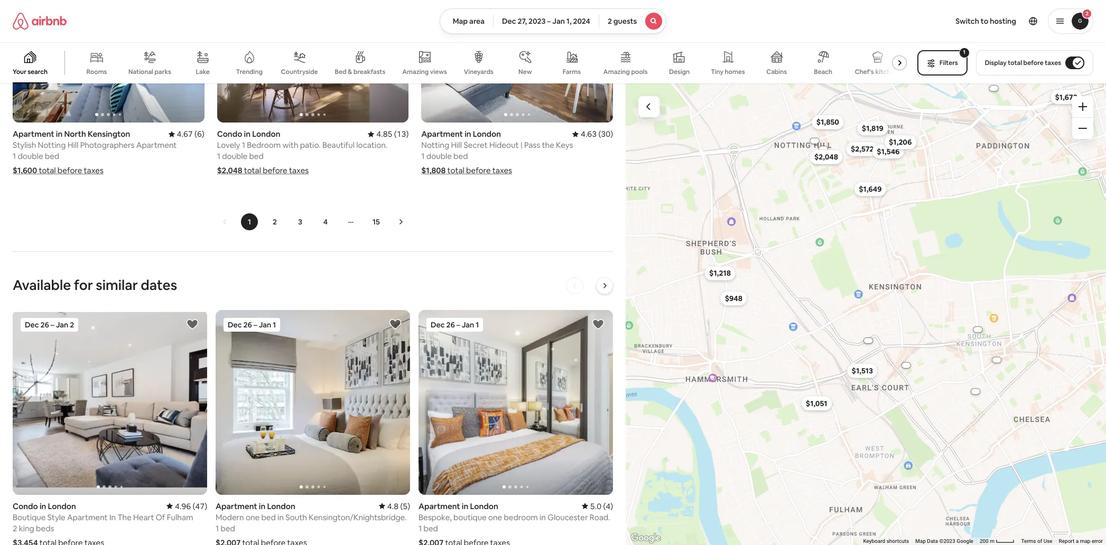 Task type: describe. For each thing, give the bounding box(es) containing it.
15
[[373, 217, 380, 227]]

2023
[[529, 16, 546, 26]]

of
[[156, 513, 165, 523]]

lake
[[196, 68, 210, 76]]

notting inside "apartment in north kensington stylish notting hill photographers apartment 1 double bed $1,600 total before taxes"
[[38, 140, 66, 150]]

$2,048 button
[[809, 150, 843, 164]]

north
[[64, 129, 86, 139]]

3 link
[[292, 214, 309, 231]]

apartment for apartment in london modern one bed in south kensington/knightsbridge. 1 bed
[[216, 501, 257, 511]]

zoom in image
[[1079, 103, 1087, 111]]

4.96
[[175, 501, 191, 511]]

taxes inside condo in london lovely 1 bedroom with patio. beautiful location. 1 double bed $2,048 total before taxes
[[289, 166, 309, 176]]

2 guests
[[608, 16, 637, 26]]

location.
[[356, 140, 387, 150]]

keyboard shortcuts button
[[863, 538, 909, 545]]

photographers
[[80, 140, 135, 150]]

1,
[[566, 16, 572, 26]]

guests
[[613, 16, 637, 26]]

2 guests button
[[599, 8, 667, 34]]

3
[[298, 217, 302, 227]]

previous image
[[222, 219, 228, 225]]

bed inside apartment in london bespoke, boutique one bedroom in gloucester road. 1 bed
[[424, 524, 438, 534]]

total inside button
[[1008, 59, 1022, 67]]

south
[[286, 513, 307, 523]]

lovely
[[217, 140, 240, 150]]

total inside "apartment in north kensington stylish notting hill photographers apartment 1 double bed $1,600 total before taxes"
[[39, 166, 56, 176]]

2024
[[573, 16, 590, 26]]

$2,572 button
[[846, 142, 878, 156]]

2 link
[[266, 214, 283, 231]]

5.0
[[590, 501, 601, 511]]

4 link
[[317, 214, 334, 231]]

cabins
[[766, 68, 787, 76]]

condo for boutique
[[13, 501, 38, 511]]

heart
[[133, 513, 154, 523]]

available for similar dates
[[13, 277, 177, 294]]

keyboard shortcuts
[[863, 539, 909, 544]]

a
[[1076, 539, 1079, 544]]

for
[[74, 277, 93, 294]]

condo in london boutique style apartment in the heart of fulham 2 king beds
[[13, 501, 193, 534]]

&
[[348, 68, 352, 76]]

of
[[1037, 539, 1042, 544]]

condo for lovely
[[217, 129, 242, 139]]

map for map data ©2023 google
[[915, 539, 926, 544]]

boutique
[[13, 513, 46, 523]]

$2,048 inside condo in london lovely 1 bedroom with patio. beautiful location. 1 double bed $2,048 total before taxes
[[217, 166, 242, 176]]

1 right lovely
[[242, 140, 245, 150]]

$1,513 button
[[847, 364, 877, 378]]

search
[[28, 68, 48, 76]]

$1,051
[[806, 399, 827, 408]]

one inside apartment in london modern one bed in south kensington/knightsbridge. 1 bed
[[246, 513, 260, 523]]

switch to hosting link
[[949, 10, 1023, 32]]

before inside display total before taxes button
[[1023, 59, 1044, 67]]

group for apartment in london modern one bed in south kensington/knightsbridge. 1 bed
[[216, 310, 410, 495]]

apartment in london bespoke, boutique one bedroom in gloucester road. 1 bed
[[419, 501, 610, 534]]

group for condo in london boutique style apartment in the heart of fulham 2 king beds
[[13, 310, 207, 495]]

4.8 (5)
[[387, 501, 410, 511]]

1 link
[[241, 214, 258, 231]]

apartment down the '4.67 out of 5 average rating,  6 reviews' image
[[136, 140, 177, 150]]

with
[[282, 140, 298, 150]]

london for secret
[[473, 129, 501, 139]]

one inside apartment in london bespoke, boutique one bedroom in gloucester road. 1 bed
[[488, 513, 502, 523]]

1 inside "apartment in north kensington stylish notting hill photographers apartment 1 double bed $1,600 total before taxes"
[[13, 151, 16, 161]]

apartment in london notting hill secret hideout | pass the keys 1 double bed $1,808 total before taxes
[[421, 129, 573, 176]]

terms
[[1021, 539, 1036, 544]]

apartment inside condo in london boutique style apartment in the heart of fulham 2 king beds
[[67, 513, 108, 523]]

farms
[[563, 68, 581, 76]]

2 button
[[1048, 8, 1093, 34]]

stylish
[[13, 140, 36, 150]]

similar
[[96, 277, 138, 294]]

bed & breakfasts
[[335, 68, 385, 76]]

tiny
[[711, 68, 723, 76]]

(47)
[[193, 501, 207, 511]]

double inside "apartment in north kensington stylish notting hill photographers apartment 1 double bed $1,600 total before taxes"
[[18, 151, 43, 161]]

new
[[518, 68, 532, 76]]

zoom out image
[[1079, 124, 1087, 133]]

national
[[128, 68, 153, 76]]

1 inside "link"
[[248, 217, 251, 227]]

2 inside button
[[608, 16, 612, 26]]

before inside condo in london lovely 1 bedroom with patio. beautiful location. 1 double bed $2,048 total before taxes
[[263, 166, 287, 176]]

beds
[[36, 524, 54, 534]]

kensington
[[88, 129, 130, 139]]

4.85 (13)
[[376, 129, 409, 139]]

4.63 out of 5 average rating,  30 reviews image
[[572, 129, 613, 139]]

kensington/knightsbridge.
[[309, 513, 407, 523]]

4.8
[[387, 501, 399, 511]]

hideout
[[489, 140, 519, 150]]

taxes inside display total before taxes button
[[1045, 59, 1061, 67]]

$1,218 button
[[704, 266, 735, 281]]

$1,513
[[851, 366, 873, 376]]

1 inside apartment in london notting hill secret hideout | pass the keys 1 double bed $1,808 total before taxes
[[421, 151, 425, 161]]

next image
[[397, 219, 404, 225]]

pools
[[631, 68, 648, 76]]

bed
[[335, 68, 346, 76]]

patio.
[[300, 140, 321, 150]]

add to wishlist: apartment in london image for 4.8
[[389, 318, 402, 331]]

bedroom
[[247, 140, 281, 150]]

$948
[[725, 294, 742, 303]]

shortcuts
[[887, 539, 909, 544]]

apartment for apartment in london notting hill secret hideout | pass the keys 1 double bed $1,808 total before taxes
[[421, 129, 463, 139]]

your search
[[13, 68, 48, 76]]

200 m button
[[977, 538, 1018, 545]]

double inside condo in london lovely 1 bedroom with patio. beautiful location. 1 double bed $2,048 total before taxes
[[222, 151, 247, 161]]

total inside apartment in london notting hill secret hideout | pass the keys 1 double bed $1,808 total before taxes
[[447, 166, 464, 176]]

report a map error
[[1059, 539, 1103, 544]]

boutique
[[453, 513, 487, 523]]

27,
[[518, 16, 527, 26]]

none search field containing map area
[[440, 8, 667, 34]]

amazing for amazing views
[[402, 68, 429, 76]]

4.96 (47)
[[175, 501, 207, 511]]

(5)
[[400, 501, 410, 511]]

4.85
[[376, 129, 392, 139]]

apartment for apartment in london bespoke, boutique one bedroom in gloucester road. 1 bed
[[419, 501, 460, 511]]

bedroom
[[504, 513, 538, 523]]

amazing pools
[[603, 68, 648, 76]]

kitchens
[[875, 68, 901, 76]]

in for one
[[259, 501, 265, 511]]

$1,850
[[816, 117, 839, 127]]

$1,673
[[1055, 92, 1077, 102]]

profile element
[[679, 0, 1093, 42]]

(6)
[[194, 129, 204, 139]]

terms of use
[[1021, 539, 1053, 544]]



Task type: locate. For each thing, give the bounding box(es) containing it.
2 inside dropdown button
[[1086, 10, 1089, 17]]

gloucester
[[548, 513, 588, 523]]

3 double from the left
[[426, 151, 452, 161]]

map area
[[453, 16, 485, 26]]

notting inside apartment in london notting hill secret hideout | pass the keys 1 double bed $1,808 total before taxes
[[421, 140, 449, 150]]

4.63 (30)
[[581, 129, 613, 139]]

double down stylish
[[18, 151, 43, 161]]

0 horizontal spatial map
[[453, 16, 468, 26]]

display total before taxes button
[[976, 50, 1093, 76]]

add to wishlist: apartment in london image for 5.0
[[592, 318, 605, 331]]

total inside condo in london lovely 1 bedroom with patio. beautiful location. 1 double bed $2,048 total before taxes
[[244, 166, 261, 176]]

2 one from the left
[[488, 513, 502, 523]]

1 right previous icon
[[248, 217, 251, 227]]

amazing for amazing pools
[[603, 68, 630, 76]]

map inside button
[[453, 16, 468, 26]]

0 horizontal spatial amazing
[[402, 68, 429, 76]]

1 horizontal spatial amazing
[[603, 68, 630, 76]]

1 horizontal spatial notting
[[421, 140, 449, 150]]

double up the $1,808 at the left of page
[[426, 151, 452, 161]]

apartment up the bespoke,
[[419, 501, 460, 511]]

1 horizontal spatial add to wishlist: apartment in london image
[[592, 318, 605, 331]]

in inside "apartment in north kensington stylish notting hill photographers apartment 1 double bed $1,600 total before taxes"
[[56, 129, 63, 139]]

taxes inside "apartment in north kensington stylish notting hill photographers apartment 1 double bed $1,600 total before taxes"
[[84, 166, 103, 176]]

taxes
[[1045, 59, 1061, 67], [84, 166, 103, 176], [289, 166, 309, 176], [492, 166, 512, 176]]

before right display
[[1023, 59, 1044, 67]]

4.67 out of 5 average rating,  6 reviews image
[[168, 129, 204, 139]]

$1,808
[[421, 166, 446, 176]]

in for hill
[[465, 129, 471, 139]]

london up style
[[48, 501, 76, 511]]

1 down modern on the bottom left
[[216, 524, 219, 534]]

map data ©2023 google
[[915, 539, 973, 544]]

4.63
[[581, 129, 597, 139]]

$1,206
[[889, 138, 912, 147]]

chef's kitchens
[[855, 68, 901, 76]]

$1,673 button
[[1050, 90, 1082, 104]]

dec 27, 2023 – jan 1, 2024 button
[[493, 8, 599, 34]]

0 horizontal spatial one
[[246, 513, 260, 523]]

group for apartment in london bespoke, boutique one bedroom in gloucester road. 1 bed
[[419, 310, 613, 495]]

bed inside apartment in london notting hill secret hideout | pass the keys 1 double bed $1,808 total before taxes
[[453, 151, 468, 161]]

condo inside condo in london boutique style apartment in the heart of fulham 2 king beds
[[13, 501, 38, 511]]

0 horizontal spatial notting
[[38, 140, 66, 150]]

london up south
[[267, 501, 295, 511]]

$1,819 button
[[857, 121, 888, 136]]

0 horizontal spatial hill
[[67, 140, 78, 150]]

1 vertical spatial map
[[915, 539, 926, 544]]

in inside condo in london lovely 1 bedroom with patio. beautiful location. 1 double bed $2,048 total before taxes
[[244, 129, 250, 139]]

london for apartment
[[48, 501, 76, 511]]

hill inside apartment in london notting hill secret hideout | pass the keys 1 double bed $1,808 total before taxes
[[451, 140, 462, 150]]

$2,048 down lovely
[[217, 166, 242, 176]]

total down bedroom
[[244, 166, 261, 176]]

terms of use link
[[1021, 539, 1053, 544]]

beach
[[814, 68, 832, 76]]

google map
showing 29 stays. region
[[624, 84, 1106, 545]]

group
[[0, 42, 911, 84], [13, 310, 207, 495], [216, 310, 410, 495], [419, 310, 613, 495]]

apartment for apartment in north kensington stylish notting hill photographers apartment 1 double bed $1,600 total before taxes
[[13, 129, 54, 139]]

error
[[1092, 539, 1103, 544]]

amazing
[[402, 68, 429, 76], [603, 68, 630, 76]]

1 vertical spatial condo
[[13, 501, 38, 511]]

5.0 out of 5 average rating,  4 reviews image
[[582, 501, 613, 511]]

trending
[[236, 68, 263, 76]]

hill left secret
[[451, 140, 462, 150]]

None search field
[[440, 8, 667, 34]]

200 m
[[980, 539, 996, 544]]

in for stylish
[[56, 129, 63, 139]]

one right modern on the bottom left
[[246, 513, 260, 523]]

0 horizontal spatial condo
[[13, 501, 38, 511]]

london up bedroom
[[252, 129, 280, 139]]

$1,850 button
[[811, 115, 844, 130]]

1 down the bespoke,
[[419, 524, 422, 534]]

in
[[109, 513, 116, 523]]

secret
[[464, 140, 488, 150]]

condo up lovely
[[217, 129, 242, 139]]

taxes down photographers
[[84, 166, 103, 176]]

1 horizontal spatial condo
[[217, 129, 242, 139]]

taxes inside apartment in london notting hill secret hideout | pass the keys 1 double bed $1,808 total before taxes
[[492, 166, 512, 176]]

bed inside condo in london lovely 1 bedroom with patio. beautiful location. 1 double bed $2,048 total before taxes
[[249, 151, 264, 161]]

hosting
[[990, 16, 1016, 26]]

one right boutique
[[488, 513, 502, 523]]

0 vertical spatial map
[[453, 16, 468, 26]]

taxes down hideout
[[492, 166, 512, 176]]

before
[[1023, 59, 1044, 67], [58, 166, 82, 176], [263, 166, 287, 176], [466, 166, 491, 176]]

london for one
[[470, 501, 498, 511]]

add to wishlist: condo in london image
[[186, 318, 199, 331]]

to
[[981, 16, 988, 26]]

$1,649 button
[[854, 182, 886, 197]]

(13)
[[394, 129, 409, 139]]

notting down north at the top left of the page
[[38, 140, 66, 150]]

amazing left pools
[[603, 68, 630, 76]]

pass
[[524, 140, 540, 150]]

fulham
[[167, 513, 193, 523]]

1 add to wishlist: apartment in london image from the left
[[389, 318, 402, 331]]

london inside apartment in london notting hill secret hideout | pass the keys 1 double bed $1,808 total before taxes
[[473, 129, 501, 139]]

apartment in north kensington stylish notting hill photographers apartment 1 double bed $1,600 total before taxes
[[13, 129, 177, 176]]

4.67 (6)
[[177, 129, 204, 139]]

2 double from the left
[[222, 151, 247, 161]]

condo up boutique
[[13, 501, 38, 511]]

apartment in london modern one bed in south kensington/knightsbridge. 1 bed
[[216, 501, 407, 534]]

5.0 (4)
[[590, 501, 613, 511]]

double inside apartment in london notting hill secret hideout | pass the keys 1 double bed $1,808 total before taxes
[[426, 151, 452, 161]]

$2,048 down $1,850 at the right top
[[814, 152, 838, 162]]

total right the $1,808 at the left of page
[[447, 166, 464, 176]]

filters
[[940, 59, 958, 67]]

before down secret
[[466, 166, 491, 176]]

1 vertical spatial $2,048
[[217, 166, 242, 176]]

0 vertical spatial condo
[[217, 129, 242, 139]]

london inside apartment in london bespoke, boutique one bedroom in gloucester road. 1 bed
[[470, 501, 498, 511]]

1 hill from the left
[[67, 140, 78, 150]]

2 add to wishlist: apartment in london image from the left
[[592, 318, 605, 331]]

$1,218
[[709, 269, 731, 278]]

1 one from the left
[[246, 513, 260, 523]]

condo inside condo in london lovely 1 bedroom with patio. beautiful location. 1 double bed $2,048 total before taxes
[[217, 129, 242, 139]]

$2,048 inside button
[[814, 152, 838, 162]]

2 hill from the left
[[451, 140, 462, 150]]

beautiful
[[322, 140, 355, 150]]

available for similar dates group
[[13, 266, 625, 545]]

bespoke,
[[419, 513, 452, 523]]

1 down stylish
[[13, 151, 16, 161]]

0 vertical spatial $2,048
[[814, 152, 838, 162]]

google image
[[628, 532, 663, 545]]

1 horizontal spatial map
[[915, 539, 926, 544]]

modern
[[216, 513, 244, 523]]

london inside condo in london lovely 1 bedroom with patio. beautiful location. 1 double bed $2,048 total before taxes
[[252, 129, 280, 139]]

before inside apartment in london notting hill secret hideout | pass the keys 1 double bed $1,808 total before taxes
[[466, 166, 491, 176]]

area
[[469, 16, 485, 26]]

apartment inside apartment in london bespoke, boutique one bedroom in gloucester road. 1 bed
[[419, 501, 460, 511]]

apartment inside apartment in london notting hill secret hideout | pass the keys 1 double bed $1,808 total before taxes
[[421, 129, 463, 139]]

one
[[246, 513, 260, 523], [488, 513, 502, 523]]

double down lovely
[[222, 151, 247, 161]]

1 notting from the left
[[38, 140, 66, 150]]

parks
[[155, 68, 171, 76]]

the
[[542, 140, 554, 150]]

4.96 out of 5 average rating,  47 reviews image
[[166, 501, 207, 511]]

group containing national parks
[[0, 42, 911, 84]]

1 double from the left
[[18, 151, 43, 161]]

apartment up stylish
[[13, 129, 54, 139]]

add to wishlist: apartment in london image
[[389, 318, 402, 331], [592, 318, 605, 331]]

1 inside apartment in london bespoke, boutique one bedroom in gloucester road. 1 bed
[[419, 524, 422, 534]]

1 horizontal spatial $2,048
[[814, 152, 838, 162]]

apartment inside apartment in london modern one bed in south kensington/knightsbridge. 1 bed
[[216, 501, 257, 511]]

countryside
[[281, 68, 318, 76]]

1 horizontal spatial double
[[222, 151, 247, 161]]

amazing left views
[[402, 68, 429, 76]]

chef's
[[855, 68, 874, 76]]

notting up the $1,808 at the left of page
[[421, 140, 449, 150]]

15 link
[[368, 214, 385, 231]]

london inside condo in london boutique style apartment in the heart of fulham 2 king beds
[[48, 501, 76, 511]]

in for 1
[[244, 129, 250, 139]]

amazing views
[[402, 68, 447, 76]]

$1,819
[[862, 124, 883, 133]]

map left the area
[[453, 16, 468, 26]]

king
[[19, 524, 34, 534]]

©2023
[[939, 539, 955, 544]]

in inside condo in london boutique style apartment in the heart of fulham 2 king beds
[[40, 501, 46, 511]]

2 inside condo in london boutique style apartment in the heart of fulham 2 king beds
[[13, 524, 17, 534]]

4.85 out of 5 average rating,  13 reviews image
[[368, 129, 409, 139]]

total right $1,600
[[39, 166, 56, 176]]

hill inside "apartment in north kensington stylish notting hill photographers apartment 1 double bed $1,600 total before taxes"
[[67, 140, 78, 150]]

1 horizontal spatial one
[[488, 513, 502, 523]]

before down north at the top left of the page
[[58, 166, 82, 176]]

bed
[[45, 151, 59, 161], [249, 151, 264, 161], [453, 151, 468, 161], [261, 513, 276, 523], [221, 524, 235, 534], [424, 524, 438, 534]]

london up secret
[[473, 129, 501, 139]]

design
[[669, 68, 690, 76]]

1 down lovely
[[217, 151, 220, 161]]

4.67
[[177, 129, 193, 139]]

in for boutique
[[462, 501, 468, 511]]

200
[[980, 539, 989, 544]]

total
[[1008, 59, 1022, 67], [39, 166, 56, 176], [244, 166, 261, 176], [447, 166, 464, 176]]

london for bedroom
[[252, 129, 280, 139]]

$2,572
[[851, 144, 874, 154]]

breakfasts
[[354, 68, 385, 76]]

taxes down with at the left top
[[289, 166, 309, 176]]

map left "data"
[[915, 539, 926, 544]]

0 horizontal spatial $2,048
[[217, 166, 242, 176]]

1 horizontal spatial hill
[[451, 140, 462, 150]]

0 horizontal spatial add to wishlist: apartment in london image
[[389, 318, 402, 331]]

apartment up modern on the bottom left
[[216, 501, 257, 511]]

use
[[1044, 539, 1053, 544]]

bed inside "apartment in north kensington stylish notting hill photographers apartment 1 double bed $1,600 total before taxes"
[[45, 151, 59, 161]]

…
[[348, 216, 354, 225]]

report
[[1059, 539, 1075, 544]]

apartment up the $1,808 at the left of page
[[421, 129, 463, 139]]

in inside apartment in london notting hill secret hideout | pass the keys 1 double bed $1,808 total before taxes
[[465, 129, 471, 139]]

apartment left the in
[[67, 513, 108, 523]]

0 horizontal spatial double
[[18, 151, 43, 161]]

before down bedroom
[[263, 166, 287, 176]]

1 inside apartment in london modern one bed in south kensington/knightsbridge. 1 bed
[[216, 524, 219, 534]]

$2,048
[[814, 152, 838, 162], [217, 166, 242, 176]]

hill down north at the top left of the page
[[67, 140, 78, 150]]

london up boutique
[[470, 501, 498, 511]]

dates
[[141, 277, 177, 294]]

vineyards
[[464, 68, 493, 76]]

2 horizontal spatial double
[[426, 151, 452, 161]]

london inside apartment in london modern one bed in south kensington/knightsbridge. 1 bed
[[267, 501, 295, 511]]

taxes up $1,673 in the right of the page
[[1045, 59, 1061, 67]]

in for style
[[40, 501, 46, 511]]

2 notting from the left
[[421, 140, 449, 150]]

london for bed
[[267, 501, 295, 511]]

map for map area
[[453, 16, 468, 26]]

data
[[927, 539, 938, 544]]

$1,051 button
[[801, 396, 832, 411]]

1 down switch
[[963, 49, 965, 55]]

4.8 out of 5 average rating,  5 reviews image
[[379, 501, 410, 511]]

$1,649
[[859, 184, 882, 194]]

1 up the $1,808 at the left of page
[[421, 151, 425, 161]]

total right display
[[1008, 59, 1022, 67]]

keyboard
[[863, 539, 885, 544]]

the
[[118, 513, 131, 523]]

before inside "apartment in north kensington stylish notting hill photographers apartment 1 double bed $1,600 total before taxes"
[[58, 166, 82, 176]]



Task type: vqa. For each thing, say whether or not it's contained in the screenshot.
The Tu
no



